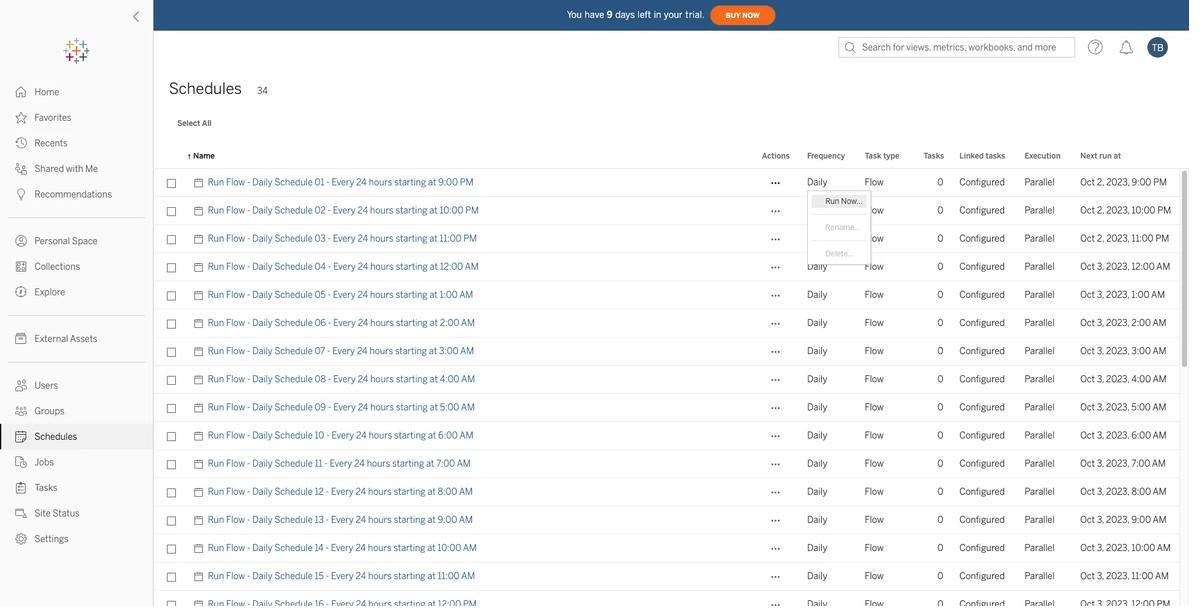 Task type: vqa. For each thing, say whether or not it's contained in the screenshot.
default element
no



Task type: describe. For each thing, give the bounding box(es) containing it.
starting for run flow - daily schedule 04 - every 24 hours starting at 12:00 am
[[396, 262, 428, 273]]

configured for oct 3, 2023, 10:00 am
[[960, 543, 1005, 554]]

oct for oct 3, 2023, 1:00 am
[[1080, 290, 1095, 301]]

05
[[315, 290, 326, 301]]

name
[[193, 152, 215, 161]]

run flow - daily schedule 13 - every 24 hours starting at 9:00 am link
[[208, 507, 473, 535]]

run flow - daily schedule 04 - every 24 hours starting at 12:00 am
[[208, 262, 479, 273]]

run flow - daily schedule 01 - every 24 hours starting at 9:00 pm link
[[208, 169, 474, 197]]

external assets link
[[0, 326, 153, 352]]

run flow - daily schedule 10 - every 24 hours starting at 6:00 am
[[208, 431, 473, 441]]

24 for 11
[[354, 459, 365, 470]]

oct 3, 2023, 7:00 am
[[1080, 459, 1166, 470]]

row containing run flow - daily schedule 06 - every 24 hours starting at 2:00 am
[[154, 310, 1180, 338]]

24 for 08
[[358, 374, 368, 385]]

linked tasks
[[960, 152, 1005, 161]]

buy now button
[[710, 5, 776, 26]]

parallel for oct 3, 2023, 6:00 am
[[1025, 431, 1055, 441]]

16 row from the top
[[154, 591, 1180, 606]]

2 12:00 from the left
[[1132, 262, 1155, 273]]

starting for run flow - daily schedule 11 - every 24 hours starting at 7:00 am
[[392, 459, 424, 470]]

24 for 09
[[358, 402, 368, 413]]

schedule for 15
[[275, 571, 313, 582]]

Search for views, metrics, workbooks, and more text field
[[839, 37, 1075, 58]]

recommendations link
[[0, 182, 153, 207]]

starting for run flow - daily schedule 14 - every 24 hours starting at 10:00 am
[[394, 543, 425, 554]]

collections link
[[0, 254, 153, 280]]

by text only_f5he34f image for explore
[[15, 287, 27, 298]]

06
[[315, 318, 326, 329]]

parallel for oct 3, 2023, 5:00 am
[[1025, 402, 1055, 413]]

oct 2, 2023, 10:00 pm
[[1080, 205, 1171, 216]]

01
[[315, 177, 324, 188]]

external assets
[[35, 334, 97, 345]]

by text only_f5he34f image for collections
[[15, 261, 27, 273]]

2023, for oct 3, 2023, 8:00 am
[[1106, 487, 1130, 498]]

recommendations
[[35, 189, 112, 200]]

every for 05
[[333, 290, 356, 301]]

run flow - daily schedule 01 - every 24 hours starting at 9:00 pm
[[208, 177, 474, 188]]

run for run flow - daily schedule 09 - every 24 hours starting at 5:00 am
[[208, 402, 224, 413]]

row containing run flow - daily schedule 11 - every 24 hours starting at 7:00 am
[[154, 450, 1180, 478]]

your
[[664, 9, 683, 20]]

run flow - daily schedule 08 - every 24 hours starting at 4:00 am link
[[208, 366, 475, 394]]

2023, for oct 3, 2023, 2:00 am
[[1106, 318, 1130, 329]]

15
[[315, 571, 324, 582]]

1 2:00 from the left
[[440, 318, 459, 329]]

left
[[638, 9, 651, 20]]

tasks link
[[0, 475, 153, 501]]

schedule image for run flow - daily schedule 11 - every 24 hours starting at 7:00 am
[[193, 450, 208, 478]]

1 5:00 from the left
[[440, 402, 459, 413]]

hours for 07
[[370, 346, 393, 357]]

2 6:00 from the left
[[1132, 431, 1151, 441]]

personal
[[35, 236, 70, 247]]

starting for run flow - daily schedule 03 - every 24 hours starting at 11:00 pm
[[396, 233, 427, 244]]

am inside 'link'
[[459, 290, 473, 301]]

daily inside 'link'
[[252, 290, 273, 301]]

2 7:00 from the left
[[1132, 459, 1150, 470]]

2023, for oct 3, 2023, 7:00 am
[[1106, 459, 1130, 470]]

frequency
[[807, 152, 845, 161]]

site status
[[35, 509, 80, 519]]

you have 9 days left in your trial.
[[567, 9, 705, 20]]

run flow - daily schedule 05 - every 24 hours starting at 1:00 am link
[[208, 281, 473, 310]]

row containing run flow - daily schedule 14 - every 24 hours starting at 10:00 am
[[154, 535, 1180, 563]]

2 1:00 from the left
[[1132, 290, 1150, 301]]

run flow - daily schedule 11 - every 24 hours starting at 7:00 am
[[208, 459, 471, 470]]

recents
[[35, 138, 68, 149]]

at for run flow - daily schedule 15 - every 24 hours starting at 11:00 am
[[427, 571, 436, 582]]

all
[[202, 119, 212, 128]]

by text only_f5he34f image for jobs
[[15, 457, 27, 468]]

at for run flow - daily schedule 10 - every 24 hours starting at 6:00 am
[[428, 431, 436, 441]]

row containing run flow - daily schedule 10 - every 24 hours starting at 6:00 am
[[154, 422, 1180, 450]]

schedule for 03
[[275, 233, 313, 244]]

oct 3, 2023, 11:00 am
[[1080, 571, 1169, 582]]

row containing run flow - daily schedule 09 - every 24 hours starting at 5:00 am
[[154, 394, 1180, 422]]

main navigation. press the up and down arrow keys to access links. element
[[0, 79, 153, 552]]

run for run flow - daily schedule 15 - every 24 hours starting at 11:00 am
[[208, 571, 224, 582]]

2023, for oct 3, 2023, 4:00 am
[[1106, 374, 1130, 385]]

by text only_f5he34f image for personal space
[[15, 235, 27, 247]]

07
[[315, 346, 325, 357]]

tasks inside main navigation. press the up and down arrow keys to access links. element
[[35, 483, 58, 494]]

oct for oct 2, 2023, 11:00 pm
[[1080, 233, 1095, 244]]

every for 13
[[331, 515, 354, 526]]

oct for oct 2, 2023, 10:00 pm
[[1080, 205, 1095, 216]]

row containing run flow - daily schedule 03 - every 24 hours starting at 11:00 pm
[[154, 225, 1180, 253]]

by text only_f5he34f image for site status
[[15, 508, 27, 519]]

schedule for 11
[[275, 459, 313, 470]]

oct 2, 2023, 9:00 pm
[[1080, 177, 1167, 188]]

hours for 12
[[368, 487, 392, 498]]

run flow - daily schedule 15 - every 24 hours starting at 11:00 am
[[208, 571, 475, 582]]

at for run flow - daily schedule 11 - every 24 hours starting at 7:00 am
[[426, 459, 434, 470]]

run flow - daily schedule 05 - every 24 hours starting at 1:00 am
[[208, 290, 473, 301]]

run flow - daily schedule 03 - every 24 hours starting at 11:00 pm link
[[208, 225, 477, 253]]

0 for oct 2, 2023, 10:00 pm
[[938, 205, 944, 216]]

starting for run flow - daily schedule 10 - every 24 hours starting at 6:00 am
[[394, 431, 426, 441]]

oct for oct 3, 2023, 7:00 am
[[1080, 459, 1095, 470]]

schedule image for run flow - daily schedule 12 - every 24 hours starting at 8:00 am
[[193, 478, 208, 507]]

every for 03
[[333, 233, 356, 244]]

run flow - daily schedule 02 - every 24 hours starting at 10:00 pm
[[208, 205, 479, 216]]

starting for run flow - daily schedule 07 - every 24 hours starting at 3:00 am
[[395, 346, 427, 357]]

run flow - daily schedule 15 - every 24 hours starting at 11:00 am link
[[208, 563, 475, 591]]

hours for 01
[[369, 177, 392, 188]]

configured for oct 3, 2023, 7:00 am
[[960, 459, 1005, 470]]

at for run flow - daily schedule 09 - every 24 hours starting at 5:00 am
[[430, 402, 438, 413]]

0 for oct 3, 2023, 8:00 am
[[938, 487, 944, 498]]

0 for oct 2, 2023, 11:00 pm
[[938, 233, 944, 244]]

execution
[[1025, 152, 1061, 161]]

groups
[[35, 406, 64, 417]]

by text only_f5he34f image for schedules
[[15, 431, 27, 443]]

buy now
[[726, 11, 760, 20]]

delete…
[[826, 249, 854, 258]]

oct for oct 3, 2023, 3:00 am
[[1080, 346, 1095, 357]]

linked
[[960, 152, 984, 161]]

schedule image for run flow - daily schedule 10 - every 24 hours starting at 6:00 am
[[193, 422, 208, 450]]

now…
[[841, 197, 863, 206]]

run flow - daily schedule 06 - every 24 hours starting at 2:00 am link
[[208, 310, 475, 338]]

every for 10
[[332, 431, 354, 441]]

settings link
[[0, 526, 153, 552]]

24 for 12
[[356, 487, 366, 498]]

run flow - daily schedule 07 - every 24 hours starting at 3:00 am link
[[208, 338, 474, 366]]

am inside "link"
[[465, 262, 479, 273]]

1 7:00 from the left
[[436, 459, 455, 470]]

personal space link
[[0, 228, 153, 254]]

jobs
[[35, 457, 54, 468]]

hours for 04
[[370, 262, 394, 273]]

at for run flow - daily schedule 03 - every 24 hours starting at 11:00 pm
[[429, 233, 438, 244]]

row group containing run flow - daily schedule 01 - every 24 hours starting at 9:00 pm
[[154, 169, 1180, 606]]

parallel for oct 3, 2023, 7:00 am
[[1025, 459, 1055, 470]]

parallel for oct 3, 2023, 9:00 am
[[1025, 515, 1055, 526]]

02
[[315, 205, 326, 216]]

09
[[315, 402, 326, 413]]

9
[[607, 9, 613, 20]]

jobs link
[[0, 450, 153, 475]]

run for run flow - daily schedule 04 - every 24 hours starting at 12:00 am
[[208, 262, 224, 273]]

row containing run flow - daily schedule 12 - every 24 hours starting at 8:00 am
[[154, 478, 1180, 507]]

run flow - daily schedule 04 - every 24 hours starting at 12:00 am link
[[208, 253, 479, 281]]

oct for oct 2, 2023, 9:00 pm
[[1080, 177, 1095, 188]]

tasks inside grid
[[924, 152, 944, 161]]

run for run flow - daily schedule 08 - every 24 hours starting at 4:00 am
[[208, 374, 224, 385]]

run flow - daily schedule 14 - every 24 hours starting at 10:00 am
[[208, 543, 477, 554]]

run for run flow - daily schedule 11 - every 24 hours starting at 7:00 am
[[208, 459, 224, 470]]

configured for oct 2, 2023, 9:00 pm
[[960, 177, 1005, 188]]

12
[[315, 487, 324, 498]]

tasks
[[986, 152, 1005, 161]]

favorites
[[35, 113, 71, 123]]

schedule for 08
[[275, 374, 313, 385]]

users link
[[0, 373, 153, 399]]

schedule image for run flow - daily schedule 15 - every 24 hours starting at 11:00 am
[[193, 563, 208, 591]]

starting for run flow - daily schedule 09 - every 24 hours starting at 5:00 am
[[396, 402, 428, 413]]

hours for 02
[[370, 205, 394, 216]]

3, for oct 3, 2023, 2:00 am
[[1097, 318, 1104, 329]]

run flow - daily schedule 03 - every 24 hours starting at 11:00 pm
[[208, 233, 477, 244]]

oct 3, 2023, 9:00 am
[[1080, 515, 1167, 526]]

03
[[315, 233, 326, 244]]

type
[[883, 152, 900, 161]]

explore
[[35, 287, 65, 298]]

run flow - daily schedule 12 - every 24 hours starting at 8:00 am link
[[208, 478, 473, 507]]

hours for 15
[[368, 571, 392, 582]]

row containing run flow - daily schedule 05 - every 24 hours starting at 1:00 am
[[154, 281, 1180, 310]]

shared with me
[[35, 164, 98, 175]]

configured for oct 3, 2023, 9:00 am
[[960, 515, 1005, 526]]

schedule for 09
[[275, 402, 313, 413]]

at for run flow - daily schedule 04 - every 24 hours starting at 12:00 am
[[430, 262, 438, 273]]

starting for run flow - daily schedule 05 - every 24 hours starting at 1:00 am
[[396, 290, 427, 301]]

by text only_f5he34f image for groups
[[15, 406, 27, 417]]

3, for oct 3, 2023, 4:00 am
[[1097, 374, 1104, 385]]

by text only_f5he34f image for settings
[[15, 533, 27, 545]]

shared
[[35, 164, 64, 175]]

starting for run flow - daily schedule 12 - every 24 hours starting at 8:00 am
[[394, 487, 426, 498]]

oct 2, 2023, 11:00 pm
[[1080, 233, 1169, 244]]

run flow - daily schedule 09 - every 24 hours starting at 5:00 am
[[208, 402, 475, 413]]

2023, for oct 2, 2023, 11:00 pm
[[1106, 233, 1130, 244]]

11
[[315, 459, 322, 470]]



Task type: locate. For each thing, give the bounding box(es) containing it.
run for run flow - daily schedule 10 - every 24 hours starting at 6:00 am
[[208, 431, 224, 441]]

1 6:00 from the left
[[438, 431, 458, 441]]

24 up run flow - daily schedule 03 - every 24 hours starting at 11:00 pm
[[358, 205, 368, 216]]

run flow - daily schedule 12 - every 24 hours starting at 8:00 am
[[208, 487, 473, 498]]

favorites link
[[0, 105, 153, 130]]

starting inside 'link'
[[396, 290, 427, 301]]

schedule inside run flow - daily schedule 14 - every 24 hours starting at 10:00 am link
[[275, 543, 313, 554]]

2023, for oct 2, 2023, 10:00 pm
[[1106, 205, 1130, 216]]

2023, up oct 3, 2023, 8:00 am
[[1106, 459, 1130, 470]]

by text only_f5he34f image for home
[[15, 86, 27, 98]]

every for 15
[[331, 571, 354, 582]]

24 for 02
[[358, 205, 368, 216]]

3, for oct 3, 2023, 1:00 am
[[1097, 290, 1104, 301]]

15 schedule from the top
[[275, 571, 313, 582]]

every right 04
[[333, 262, 356, 273]]

schedule for 02
[[275, 205, 313, 216]]

settings
[[35, 534, 69, 545]]

12 row from the top
[[154, 478, 1180, 507]]

6 by text only_f5he34f image from the top
[[15, 533, 27, 545]]

2023, up oct 3, 2023, 2:00 am
[[1106, 290, 1130, 301]]

1 2, from the top
[[1097, 177, 1104, 188]]

configured for oct 2, 2023, 10:00 pm
[[960, 205, 1005, 216]]

schedule inside run flow - daily schedule 11 - every 24 hours starting at 7:00 am link
[[275, 459, 313, 470]]

0 for oct 3, 2023, 5:00 am
[[938, 402, 944, 413]]

2023, for oct 3, 2023, 6:00 am
[[1106, 431, 1130, 441]]

run for run flow - daily schedule 03 - every 24 hours starting at 11:00 pm
[[208, 233, 224, 244]]

2 2023, from the top
[[1106, 205, 1130, 216]]

schedule for 01
[[275, 177, 313, 188]]

oct down oct 3, 2023, 2:00 am
[[1080, 346, 1095, 357]]

hours down run flow - daily schedule 06 - every 24 hours starting at 2:00 am link
[[370, 346, 393, 357]]

9 2023, from the top
[[1106, 402, 1130, 413]]

in
[[654, 9, 661, 20]]

2 5:00 from the left
[[1132, 402, 1151, 413]]

by text only_f5he34f image left personal
[[15, 235, 27, 247]]

schedule left 06
[[275, 318, 313, 329]]

11 oct from the top
[[1080, 459, 1095, 470]]

by text only_f5he34f image inside site status 'link'
[[15, 508, 27, 519]]

by text only_f5he34f image left site on the bottom of page
[[15, 508, 27, 519]]

2 0 from the top
[[938, 205, 944, 216]]

1 horizontal spatial 2:00
[[1132, 318, 1151, 329]]

1 horizontal spatial 12:00
[[1132, 262, 1155, 273]]

by text only_f5he34f image for tasks
[[15, 482, 27, 494]]

8 3, from the top
[[1097, 459, 1104, 470]]

row containing run flow - daily schedule 13 - every 24 hours starting at 9:00 am
[[154, 507, 1180, 535]]

rename…
[[826, 223, 861, 232]]

by text only_f5he34f image inside shared with me link
[[15, 163, 27, 175]]

11 schedule from the top
[[275, 459, 313, 470]]

oct
[[1080, 177, 1095, 188], [1080, 205, 1095, 216], [1080, 233, 1095, 244], [1080, 262, 1095, 273], [1080, 290, 1095, 301], [1080, 318, 1095, 329], [1080, 346, 1095, 357], [1080, 374, 1095, 385], [1080, 402, 1095, 413], [1080, 431, 1095, 441], [1080, 459, 1095, 470], [1080, 487, 1095, 498], [1080, 515, 1095, 526], [1080, 543, 1095, 554], [1080, 571, 1095, 582]]

24 inside run flow - daily schedule 06 - every 24 hours starting at 2:00 am link
[[358, 318, 368, 329]]

0 for oct 3, 2023, 11:00 am
[[938, 571, 944, 582]]

schedule image for run flow - daily schedule 05 - every 24 hours starting at 1:00 am
[[193, 281, 208, 310]]

2023, for oct 3, 2023, 10:00 am
[[1106, 543, 1130, 554]]

configured for oct 3, 2023, 2:00 am
[[960, 318, 1005, 329]]

hours for 08
[[370, 374, 394, 385]]

every inside 'link'
[[333, 290, 356, 301]]

by text only_f5he34f image for recents
[[15, 138, 27, 149]]

oct up oct 3, 2023, 1:00 am
[[1080, 262, 1095, 273]]

by text only_f5he34f image inside users link
[[15, 380, 27, 391]]

0 vertical spatial schedules
[[169, 79, 242, 98]]

schedule inside run flow - daily schedule 06 - every 24 hours starting at 2:00 am link
[[275, 318, 313, 329]]

oct for oct 3, 2023, 11:00 am
[[1080, 571, 1095, 582]]

6 oct from the top
[[1080, 318, 1095, 329]]

1 4:00 from the left
[[440, 374, 459, 385]]

2 oct from the top
[[1080, 205, 1095, 216]]

14
[[315, 543, 324, 554]]

by text only_f5he34f image inside schedules link
[[15, 431, 27, 443]]

2023, for oct 3, 2023, 5:00 am
[[1106, 402, 1130, 413]]

parallel for oct 3, 2023, 11:00 am
[[1025, 571, 1055, 582]]

0 horizontal spatial 2:00
[[440, 318, 459, 329]]

oct down the "oct 3, 2023, 9:00 am"
[[1080, 543, 1095, 554]]

oct down oct 3, 2023, 10:00 am at the bottom of the page
[[1080, 571, 1095, 582]]

every right 13
[[331, 515, 354, 526]]

5 row from the top
[[154, 281, 1180, 310]]

3, down oct 3, 2023, 10:00 am at the bottom of the page
[[1097, 571, 1104, 582]]

2023, down oct 3, 2023, 4:00 am
[[1106, 402, 1130, 413]]

navigation panel element
[[0, 38, 153, 552]]

hours up run flow - daily schedule 03 - every 24 hours starting at 11:00 pm
[[370, 205, 394, 216]]

2023, down oct 3, 2023, 2:00 am
[[1106, 346, 1130, 357]]

0 horizontal spatial 3:00
[[439, 346, 459, 357]]

flow inside "link"
[[226, 262, 245, 273]]

14 configured from the top
[[960, 543, 1005, 554]]

7 schedule image from the top
[[193, 535, 208, 563]]

15 0 from the top
[[938, 571, 944, 582]]

24 for 13
[[356, 515, 366, 526]]

select all button
[[169, 116, 220, 131]]

1 0 from the top
[[938, 177, 944, 188]]

7 oct from the top
[[1080, 346, 1095, 357]]

parallel for oct 3, 2023, 2:00 am
[[1025, 318, 1055, 329]]

schedule inside run flow - daily schedule 05 - every 24 hours starting at 1:00 am 'link'
[[275, 290, 313, 301]]

10
[[315, 431, 324, 441]]

24 inside run flow - daily schedule 03 - every 24 hours starting at 11:00 pm link
[[358, 233, 368, 244]]

run flow - daily schedule 14 - every 24 hours starting at 10:00 am link
[[208, 535, 477, 563]]

starting
[[394, 177, 426, 188], [396, 205, 427, 216], [396, 233, 427, 244], [396, 262, 428, 273], [396, 290, 427, 301], [396, 318, 428, 329], [395, 346, 427, 357], [396, 374, 428, 385], [396, 402, 428, 413], [394, 431, 426, 441], [392, 459, 424, 470], [394, 487, 426, 498], [394, 515, 425, 526], [394, 543, 425, 554], [394, 571, 425, 582]]

0 horizontal spatial 6:00
[[438, 431, 458, 441]]

hours for 09
[[370, 402, 394, 413]]

every right the 11 on the left
[[330, 459, 352, 470]]

hours down run flow - daily schedule 08 - every 24 hours starting at 4:00 am link
[[370, 402, 394, 413]]

3, down oct 3, 2023, 4:00 am
[[1097, 402, 1104, 413]]

oct down oct 3, 2023, 4:00 am
[[1080, 402, 1095, 413]]

row
[[154, 169, 1180, 197], [154, 197, 1180, 225], [154, 225, 1180, 253], [154, 253, 1180, 281], [154, 281, 1180, 310], [154, 310, 1180, 338], [154, 338, 1180, 366], [154, 366, 1180, 394], [154, 394, 1180, 422], [154, 422, 1180, 450], [154, 450, 1180, 478], [154, 478, 1180, 507], [154, 507, 1180, 535], [154, 535, 1180, 563], [154, 563, 1180, 591], [154, 591, 1180, 606]]

row containing run flow - daily schedule 01 - every 24 hours starting at 9:00 pm
[[154, 169, 1180, 197]]

schedule image
[[193, 281, 208, 310], [193, 310, 208, 338], [193, 338, 208, 366], [193, 394, 208, 422], [193, 422, 208, 450], [193, 507, 208, 535], [193, 535, 208, 563]]

configured for oct 3, 2023, 5:00 am
[[960, 402, 1005, 413]]

13 schedule from the top
[[275, 515, 313, 526]]

every inside "link"
[[333, 262, 356, 273]]

6 3, from the top
[[1097, 402, 1104, 413]]

10 oct from the top
[[1080, 431, 1095, 441]]

2, up oct 3, 2023, 12:00 am
[[1097, 233, 1104, 244]]

run flow - daily schedule 13 - every 24 hours starting at 9:00 am
[[208, 515, 473, 526]]

run flow - daily schedule 10 - every 24 hours starting at 6:00 am link
[[208, 422, 473, 450]]

2 8:00 from the left
[[1132, 487, 1151, 498]]

oct 3, 2023, 4:00 am
[[1080, 374, 1167, 385]]

home
[[35, 87, 59, 98]]

oct up oct 3, 2023, 7:00 am
[[1080, 431, 1095, 441]]

24 inside run flow - daily schedule 10 - every 24 hours starting at 6:00 am link
[[356, 431, 367, 441]]

schedule left 03
[[275, 233, 313, 244]]

oct 3, 2023, 1:00 am
[[1080, 290, 1165, 301]]

8:00 inside run flow - daily schedule 12 - every 24 hours starting at 8:00 am link
[[438, 487, 457, 498]]

1 horizontal spatial 5:00
[[1132, 402, 1151, 413]]

11 parallel from the top
[[1025, 459, 1055, 470]]

0 horizontal spatial 8:00
[[438, 487, 457, 498]]

oct up oct 3, 2023, 12:00 am
[[1080, 233, 1095, 244]]

2:00
[[440, 318, 459, 329], [1132, 318, 1151, 329]]

2023, for oct 3, 2023, 9:00 am
[[1106, 515, 1130, 526]]

every for 08
[[333, 374, 356, 385]]

12:00 inside run flow - daily schedule 04 - every 24 hours starting at 12:00 am "link"
[[440, 262, 463, 273]]

flow inside 'link'
[[226, 290, 245, 301]]

24 for 14
[[355, 543, 366, 554]]

by text only_f5he34f image inside the collections link
[[15, 261, 27, 273]]

1 row from the top
[[154, 169, 1180, 197]]

by text only_f5he34f image for favorites
[[15, 112, 27, 123]]

4 schedule from the top
[[275, 262, 313, 273]]

1 horizontal spatial 8:00
[[1132, 487, 1151, 498]]

3 row from the top
[[154, 225, 1180, 253]]

every for 01
[[332, 177, 354, 188]]

schedule inside run flow - daily schedule 08 - every 24 hours starting at 4:00 am link
[[275, 374, 313, 385]]

5 schedule from the top
[[275, 290, 313, 301]]

12 oct from the top
[[1080, 487, 1095, 498]]

oct down oct 3, 2023, 8:00 am
[[1080, 515, 1095, 526]]

hours up run flow - daily schedule 14 - every 24 hours starting at 10:00 am
[[368, 515, 392, 526]]

2 by text only_f5he34f image from the top
[[15, 138, 27, 149]]

schedule left the 11 on the left
[[275, 459, 313, 470]]

by text only_f5he34f image
[[15, 86, 27, 98], [15, 138, 27, 149], [15, 235, 27, 247], [15, 431, 27, 443], [15, 508, 27, 519], [15, 533, 27, 545]]

by text only_f5he34f image inside 'home' link
[[15, 86, 27, 98]]

run now…
[[826, 197, 863, 206]]

6:00
[[438, 431, 458, 441], [1132, 431, 1151, 441]]

34
[[257, 86, 268, 97]]

3 by text only_f5he34f image from the top
[[15, 235, 27, 247]]

recents link
[[0, 130, 153, 156]]

3, down the "oct 3, 2023, 9:00 am"
[[1097, 543, 1104, 554]]

run for run flow - daily schedule 14 - every 24 hours starting at 10:00 am
[[208, 543, 224, 554]]

schedule image for run flow - daily schedule 13 - every 24 hours starting at 9:00 am
[[193, 507, 208, 535]]

oct down oct 3, 2023, 1:00 am
[[1080, 318, 1095, 329]]

6 schedule from the top
[[275, 318, 313, 329]]

6 schedule image from the top
[[193, 450, 208, 478]]

by text only_f5he34f image left home
[[15, 86, 27, 98]]

0 horizontal spatial schedules
[[35, 432, 77, 443]]

10 parallel from the top
[[1025, 431, 1055, 441]]

every right 12
[[331, 487, 354, 498]]

schedule
[[275, 177, 313, 188], [275, 205, 313, 216], [275, 233, 313, 244], [275, 262, 313, 273], [275, 290, 313, 301], [275, 318, 313, 329], [275, 346, 313, 357], [275, 374, 313, 385], [275, 402, 313, 413], [275, 431, 313, 441], [275, 459, 313, 470], [275, 487, 313, 498], [275, 515, 313, 526], [275, 543, 313, 554], [275, 571, 313, 582]]

24 inside run flow - daily schedule 12 - every 24 hours starting at 8:00 am link
[[356, 487, 366, 498]]

oct down next
[[1080, 177, 1095, 188]]

schedule inside run flow - daily schedule 07 - every 24 hours starting at 3:00 am link
[[275, 346, 313, 357]]

3, down oct 3, 2023, 8:00 am
[[1097, 515, 1104, 526]]

11 configured from the top
[[960, 459, 1005, 470]]

1 horizontal spatial 6:00
[[1132, 431, 1151, 441]]

1 horizontal spatial 7:00
[[1132, 459, 1150, 470]]

2 4:00 from the left
[[1132, 374, 1151, 385]]

3, up oct 3, 2023, 5:00 am
[[1097, 374, 1104, 385]]

by text only_f5he34f image for external assets
[[15, 333, 27, 345]]

3:00
[[439, 346, 459, 357], [1132, 346, 1151, 357]]

2 2, from the top
[[1097, 205, 1104, 216]]

by text only_f5he34f image inside personal space link
[[15, 235, 27, 247]]

24 down run flow - daily schedule 06 - every 24 hours starting at 2:00 am link
[[357, 346, 368, 357]]

daily inside "link"
[[252, 262, 273, 273]]

run inside "link"
[[208, 262, 224, 273]]

4:00
[[440, 374, 459, 385], [1132, 374, 1151, 385]]

10 0 from the top
[[938, 431, 944, 441]]

7 2023, from the top
[[1106, 346, 1130, 357]]

every right 15
[[331, 571, 354, 582]]

by text only_f5he34f image left 'settings'
[[15, 533, 27, 545]]

14 row from the top
[[154, 535, 1180, 563]]

run inside 'link'
[[208, 290, 224, 301]]

0 for oct 3, 2023, 4:00 am
[[938, 374, 944, 385]]

24 inside run flow - daily schedule 04 - every 24 hours starting at 12:00 am "link"
[[358, 262, 368, 273]]

parallel for oct 3, 2023, 3:00 am
[[1025, 346, 1055, 357]]

run for run flow - daily schedule 07 - every 24 hours starting at 3:00 am
[[208, 346, 224, 357]]

schedule inside run flow - daily schedule 15 - every 24 hours starting at 11:00 am link
[[275, 571, 313, 582]]

24 inside run flow - daily schedule 09 - every 24 hours starting at 5:00 am link
[[358, 402, 368, 413]]

24 inside run flow - daily schedule 13 - every 24 hours starting at 9:00 am link
[[356, 515, 366, 526]]

10 configured from the top
[[960, 431, 1005, 441]]

2023, down oct 3, 2023, 1:00 am
[[1106, 318, 1130, 329]]

hours for 13
[[368, 515, 392, 526]]

by text only_f5he34f image inside jobs link
[[15, 457, 27, 468]]

space
[[72, 236, 97, 247]]

run flow - daily schedule 07 - every 24 hours starting at 3:00 am
[[208, 346, 474, 357]]

task
[[865, 152, 881, 161]]

2 vertical spatial 2,
[[1097, 233, 1104, 244]]

you
[[567, 9, 582, 20]]

schedule for 13
[[275, 515, 313, 526]]

every right 05
[[333, 290, 356, 301]]

7 by text only_f5he34f image from the top
[[15, 380, 27, 391]]

configured for oct 3, 2023, 1:00 am
[[960, 290, 1005, 301]]

13 0 from the top
[[938, 515, 944, 526]]

hours up run flow - daily schedule 07 - every 24 hours starting at 3:00 am
[[370, 318, 394, 329]]

oct down oct 2, 2023, 9:00 pm
[[1080, 205, 1095, 216]]

by text only_f5he34f image inside the tasks link
[[15, 482, 27, 494]]

1 horizontal spatial 4:00
[[1132, 374, 1151, 385]]

3:00 inside run flow - daily schedule 07 - every 24 hours starting at 3:00 am link
[[439, 346, 459, 357]]

24 inside run flow - daily schedule 08 - every 24 hours starting at 4:00 am link
[[358, 374, 368, 385]]

run inside "checkbox item"
[[826, 197, 839, 206]]

users
[[35, 381, 58, 391]]

7 3, from the top
[[1097, 431, 1104, 441]]

by text only_f5he34f image
[[15, 112, 27, 123], [15, 163, 27, 175], [15, 189, 27, 200], [15, 261, 27, 273], [15, 287, 27, 298], [15, 333, 27, 345], [15, 380, 27, 391], [15, 406, 27, 417], [15, 457, 27, 468], [15, 482, 27, 494]]

at
[[1114, 152, 1121, 161], [428, 177, 436, 188], [429, 205, 438, 216], [429, 233, 438, 244], [430, 262, 438, 273], [429, 290, 438, 301], [430, 318, 438, 329], [429, 346, 437, 357], [430, 374, 438, 385], [430, 402, 438, 413], [428, 431, 436, 441], [426, 459, 434, 470], [428, 487, 436, 498], [427, 515, 436, 526], [427, 543, 436, 554], [427, 571, 436, 582]]

2023, down oct 3, 2023, 10:00 am at the bottom of the page
[[1106, 571, 1130, 582]]

row containing run flow - daily schedule 15 - every 24 hours starting at 11:00 am
[[154, 563, 1180, 591]]

24 inside run flow - daily schedule 01 - every 24 hours starting at 9:00 pm link
[[356, 177, 367, 188]]

8 schedule from the top
[[275, 374, 313, 385]]

oct up oct 3, 2023, 8:00 am
[[1080, 459, 1095, 470]]

oct for oct 3, 2023, 2:00 am
[[1080, 318, 1095, 329]]

2 by text only_f5he34f image from the top
[[15, 163, 27, 175]]

by text only_f5he34f image inside favorites 'link'
[[15, 112, 27, 123]]

at inside 'link'
[[429, 290, 438, 301]]

every right 08
[[333, 374, 356, 385]]

oct 3, 2023, 10:00 am
[[1080, 543, 1171, 554]]

0 horizontal spatial 12:00
[[440, 262, 463, 273]]

row containing run flow - daily schedule 07 - every 24 hours starting at 3:00 am
[[154, 338, 1180, 366]]

3,
[[1097, 262, 1104, 273], [1097, 290, 1104, 301], [1097, 318, 1104, 329], [1097, 346, 1104, 357], [1097, 374, 1104, 385], [1097, 402, 1104, 413], [1097, 431, 1104, 441], [1097, 459, 1104, 470], [1097, 487, 1104, 498], [1097, 515, 1104, 526], [1097, 543, 1104, 554], [1097, 571, 1104, 582]]

hours up run flow - daily schedule 02 - every 24 hours starting at 10:00 pm
[[369, 177, 392, 188]]

schedule for 07
[[275, 346, 313, 357]]

12 configured from the top
[[960, 487, 1005, 498]]

24 down run flow - daily schedule 14 - every 24 hours starting at 10:00 am link at the bottom left of page
[[356, 571, 366, 582]]

configured for oct 3, 2023, 8:00 am
[[960, 487, 1005, 498]]

0 for oct 3, 2023, 6:00 am
[[938, 431, 944, 441]]

hours down the run flow - daily schedule 02 - every 24 hours starting at 10:00 pm link
[[370, 233, 394, 244]]

3, for oct 3, 2023, 11:00 am
[[1097, 571, 1104, 582]]

every right the 09
[[333, 402, 356, 413]]

schedule left 15
[[275, 571, 313, 582]]

grid
[[154, 145, 1189, 606]]

7 schedule image from the top
[[193, 478, 208, 507]]

schedules link
[[0, 424, 153, 450]]

1 horizontal spatial 1:00
[[1132, 290, 1150, 301]]

oct for oct 3, 2023, 4:00 am
[[1080, 374, 1095, 385]]

hours up run flow - daily schedule 09 - every 24 hours starting at 5:00 am
[[370, 374, 394, 385]]

6 configured from the top
[[960, 318, 1005, 329]]

12 parallel from the top
[[1025, 487, 1055, 498]]

7:00
[[436, 459, 455, 470], [1132, 459, 1150, 470]]

schedule inside the run flow - daily schedule 02 - every 24 hours starting at 10:00 pm link
[[275, 205, 313, 216]]

schedule inside run flow - daily schedule 09 - every 24 hours starting at 5:00 am link
[[275, 402, 313, 413]]

10 row from the top
[[154, 422, 1180, 450]]

by text only_f5he34f image inside groups "link"
[[15, 406, 27, 417]]

row group
[[154, 169, 1180, 606]]

at inside "link"
[[430, 262, 438, 273]]

select
[[177, 119, 200, 128]]

24 down run flow - daily schedule 08 - every 24 hours starting at 4:00 am link
[[358, 402, 368, 413]]

tasks down jobs
[[35, 483, 58, 494]]

oct for oct 3, 2023, 5:00 am
[[1080, 402, 1095, 413]]

24 inside the run flow - daily schedule 02 - every 24 hours starting at 10:00 pm link
[[358, 205, 368, 216]]

24 inside run flow - daily schedule 05 - every 24 hours starting at 1:00 am 'link'
[[358, 290, 368, 301]]

24 inside run flow - daily schedule 15 - every 24 hours starting at 11:00 am link
[[356, 571, 366, 582]]

8:00
[[438, 487, 457, 498], [1132, 487, 1151, 498]]

oct 3, 2023, 2:00 am
[[1080, 318, 1167, 329]]

11:00
[[440, 233, 462, 244], [1132, 233, 1154, 244], [438, 571, 460, 582], [1132, 571, 1153, 582]]

schedule inside run flow - daily schedule 01 - every 24 hours starting at 9:00 pm link
[[275, 177, 313, 188]]

24 up run flow - daily schedule 14 - every 24 hours starting at 10:00 am
[[356, 515, 366, 526]]

row containing run flow - daily schedule 08 - every 24 hours starting at 4:00 am
[[154, 366, 1180, 394]]

5 parallel from the top
[[1025, 290, 1055, 301]]

oct 3, 2023, 8:00 am
[[1080, 487, 1167, 498]]

delete… checkbox item
[[811, 247, 867, 260]]

1 schedule image from the top
[[193, 281, 208, 310]]

4 by text only_f5he34f image from the top
[[15, 261, 27, 273]]

5 schedule image from the top
[[193, 422, 208, 450]]

oct 3, 2023, 5:00 am
[[1080, 402, 1167, 413]]

run flow - daily schedule 08 - every 24 hours starting at 4:00 am
[[208, 374, 475, 385]]

schedule left "02"
[[275, 205, 313, 216]]

1 by text only_f5he34f image from the top
[[15, 86, 27, 98]]

rename… checkbox item
[[811, 221, 867, 234]]

24 inside run flow - daily schedule 14 - every 24 hours starting at 10:00 am link
[[355, 543, 366, 554]]

1 vertical spatial schedules
[[35, 432, 77, 443]]

11 0 from the top
[[938, 459, 944, 470]]

3 by text only_f5he34f image from the top
[[15, 189, 27, 200]]

1 configured from the top
[[960, 177, 1005, 188]]

3 oct from the top
[[1080, 233, 1095, 244]]

schedule left 07
[[275, 346, 313, 357]]

shared with me link
[[0, 156, 153, 182]]

external
[[35, 334, 68, 345]]

at for run flow - daily schedule 13 - every 24 hours starting at 9:00 am
[[427, 515, 436, 526]]

hours inside 'link'
[[370, 290, 394, 301]]

every right "02"
[[333, 205, 356, 216]]

2023, up oct 3, 2023, 1:00 am
[[1106, 262, 1130, 273]]

24 down run flow - daily schedule 07 - every 24 hours starting at 3:00 am link
[[358, 374, 368, 385]]

by text only_f5he34f image inside external assets link
[[15, 333, 27, 345]]

6 2023, from the top
[[1106, 318, 1130, 329]]

2023, down oct 3, 2023, 8:00 am
[[1106, 515, 1130, 526]]

5 configured from the top
[[960, 290, 1005, 301]]

3, up oct 3, 2023, 8:00 am
[[1097, 459, 1104, 470]]

schedule image
[[193, 169, 208, 197], [193, 197, 208, 225], [193, 225, 208, 253], [193, 253, 208, 281], [193, 366, 208, 394], [193, 450, 208, 478], [193, 478, 208, 507], [193, 563, 208, 591], [193, 591, 208, 606]]

at for run flow - daily schedule 07 - every 24 hours starting at 3:00 am
[[429, 346, 437, 357]]

3 2023, from the top
[[1106, 233, 1130, 244]]

task type
[[865, 152, 900, 161]]

7 0 from the top
[[938, 346, 944, 357]]

oct 3, 2023, 12:00 am
[[1080, 262, 1170, 273]]

9 configured from the top
[[960, 402, 1005, 413]]

24 for 03
[[358, 233, 368, 244]]

0 for oct 3, 2023, 7:00 am
[[938, 459, 944, 470]]

3, down oct 3, 2023, 2:00 am
[[1097, 346, 1104, 357]]

by text only_f5he34f image inside "explore" link
[[15, 287, 27, 298]]

schedule image for run flow - daily schedule 08 - every 24 hours starting at 4:00 am
[[193, 366, 208, 394]]

schedule inside run flow - daily schedule 04 - every 24 hours starting at 12:00 am "link"
[[275, 262, 313, 273]]

schedule left 05
[[275, 290, 313, 301]]

status
[[53, 509, 80, 519]]

by text only_f5he34f image inside settings link
[[15, 533, 27, 545]]

starting for run flow - daily schedule 15 - every 24 hours starting at 11:00 am
[[394, 571, 425, 582]]

by text only_f5he34f image for users
[[15, 380, 27, 391]]

by text only_f5he34f image inside recents link
[[15, 138, 27, 149]]

3, down oct 3, 2023, 7:00 am
[[1097, 487, 1104, 498]]

site status link
[[0, 501, 153, 526]]

buy
[[726, 11, 741, 20]]

select all
[[177, 119, 212, 128]]

0 vertical spatial 2,
[[1097, 177, 1104, 188]]

with
[[66, 164, 83, 175]]

9 parallel from the top
[[1025, 402, 1055, 413]]

row containing run flow - daily schedule 04 - every 24 hours starting at 12:00 am
[[154, 253, 1180, 281]]

1 horizontal spatial schedules
[[169, 79, 242, 98]]

8 by text only_f5he34f image from the top
[[15, 406, 27, 417]]

24 inside run flow - daily schedule 11 - every 24 hours starting at 7:00 am link
[[354, 459, 365, 470]]

trial.
[[685, 9, 705, 20]]

0 horizontal spatial 5:00
[[440, 402, 459, 413]]

3, for oct 3, 2023, 3:00 am
[[1097, 346, 1104, 357]]

every for 07
[[332, 346, 355, 357]]

3 schedule from the top
[[275, 233, 313, 244]]

24 for 04
[[358, 262, 368, 273]]

every right 06
[[333, 318, 356, 329]]

schedule left 10
[[275, 431, 313, 441]]

3, for oct 3, 2023, 5:00 am
[[1097, 402, 1104, 413]]

days
[[615, 9, 635, 20]]

0 horizontal spatial 7:00
[[436, 459, 455, 470]]

hours inside "link"
[[370, 262, 394, 273]]

24 down run flow - daily schedule 03 - every 24 hours starting at 11:00 pm link
[[358, 262, 368, 273]]

oct 3, 2023, 3:00 am
[[1080, 346, 1167, 357]]

3 2, from the top
[[1097, 233, 1104, 244]]

every for 09
[[333, 402, 356, 413]]

run for run flow - daily schedule 06 - every 24 hours starting at 2:00 am
[[208, 318, 224, 329]]

parallel for oct 3, 2023, 4:00 am
[[1025, 374, 1055, 385]]

hours for 10
[[369, 431, 392, 441]]

24 down run flow - daily schedule 10 - every 24 hours starting at 6:00 am link
[[354, 459, 365, 470]]

schedule inside run flow - daily schedule 03 - every 24 hours starting at 11:00 pm link
[[275, 233, 313, 244]]

hours down run flow - daily schedule 09 - every 24 hours starting at 5:00 am link
[[369, 431, 392, 441]]

3, for oct 3, 2023, 12:00 am
[[1097, 262, 1104, 273]]

0 horizontal spatial 1:00
[[440, 290, 458, 301]]

have
[[585, 9, 604, 20]]

2, down next run at
[[1097, 177, 1104, 188]]

home link
[[0, 79, 153, 105]]

3 3, from the top
[[1097, 318, 1104, 329]]

8 configured from the top
[[960, 374, 1005, 385]]

9:00
[[438, 177, 458, 188], [1132, 177, 1151, 188], [438, 515, 457, 526], [1132, 515, 1151, 526]]

0 horizontal spatial tasks
[[35, 483, 58, 494]]

1 2023, from the top
[[1106, 177, 1130, 188]]

every for 12
[[331, 487, 354, 498]]

schedules
[[169, 79, 242, 98], [35, 432, 77, 443]]

tasks left linked
[[924, 152, 944, 161]]

2 2:00 from the left
[[1132, 318, 1151, 329]]

schedule left 12
[[275, 487, 313, 498]]

4 schedule image from the top
[[193, 394, 208, 422]]

2 schedule image from the top
[[193, 310, 208, 338]]

13 2023, from the top
[[1106, 515, 1130, 526]]

3, up oct 3, 2023, 7:00 am
[[1097, 431, 1104, 441]]

menu containing run now…
[[808, 191, 870, 264]]

1 12:00 from the left
[[440, 262, 463, 273]]

2 configured from the top
[[960, 205, 1005, 216]]

24 up run flow - daily schedule 02 - every 24 hours starting at 10:00 pm
[[356, 177, 367, 188]]

1 vertical spatial tasks
[[35, 483, 58, 494]]

every right 10
[[332, 431, 354, 441]]

schedule left the 09
[[275, 402, 313, 413]]

oct down oct 3, 2023, 7:00 am
[[1080, 487, 1095, 498]]

1:00
[[440, 290, 458, 301], [1132, 290, 1150, 301]]

12:00
[[440, 262, 463, 273], [1132, 262, 1155, 273]]

1 vertical spatial 2,
[[1097, 205, 1104, 216]]

10 by text only_f5he34f image from the top
[[15, 482, 27, 494]]

9 oct from the top
[[1080, 402, 1095, 413]]

2023, down oct 2, 2023, 9:00 pm
[[1106, 205, 1130, 216]]

1 3:00 from the left
[[439, 346, 459, 357]]

15 oct from the top
[[1080, 571, 1095, 582]]

site
[[35, 509, 51, 519]]

grid containing run flow - daily schedule 01 - every 24 hours starting at 9:00 pm
[[154, 145, 1189, 606]]

2023, up oct 3, 2023, 12:00 am
[[1106, 233, 1130, 244]]

schedule left 04
[[275, 262, 313, 273]]

3, for oct 3, 2023, 9:00 am
[[1097, 515, 1104, 526]]

starting inside "link"
[[396, 262, 428, 273]]

schedule image for run flow - daily schedule 07 - every 24 hours starting at 3:00 am
[[193, 338, 208, 366]]

row containing run flow - daily schedule 02 - every 24 hours starting at 10:00 pm
[[154, 197, 1180, 225]]

collections
[[35, 262, 80, 273]]

24 down the run flow - daily schedule 02 - every 24 hours starting at 10:00 pm link
[[358, 233, 368, 244]]

every right 14
[[331, 543, 353, 554]]

run for run flow - daily schedule 13 - every 24 hours starting at 9:00 am
[[208, 515, 224, 526]]

2023, up the oct 2, 2023, 10:00 pm
[[1106, 177, 1130, 188]]

every right 01
[[332, 177, 354, 188]]

schedules down groups
[[35, 432, 77, 443]]

24 up run flow - daily schedule 13 - every 24 hours starting at 9:00 am on the left bottom of the page
[[356, 487, 366, 498]]

4 3, from the top
[[1097, 346, 1104, 357]]

1 schedule image from the top
[[193, 169, 208, 197]]

schedule inside run flow - daily schedule 10 - every 24 hours starting at 6:00 am link
[[275, 431, 313, 441]]

hours down run flow - daily schedule 10 - every 24 hours starting at 6:00 am link
[[367, 459, 390, 470]]

12 0 from the top
[[938, 487, 944, 498]]

at for run flow - daily schedule 01 - every 24 hours starting at 9:00 pm
[[428, 177, 436, 188]]

by text only_f5he34f image down groups "link"
[[15, 431, 27, 443]]

schedule image for run flow - daily schedule 14 - every 24 hours starting at 10:00 am
[[193, 535, 208, 563]]

parallel for oct 3, 2023, 1:00 am
[[1025, 290, 1055, 301]]

schedules up all
[[169, 79, 242, 98]]

2023, up oct 3, 2023, 5:00 am
[[1106, 374, 1130, 385]]

actions
[[762, 152, 790, 161]]

2023, for oct 3, 2023, 12:00 am
[[1106, 262, 1130, 273]]

6 parallel from the top
[[1025, 318, 1055, 329]]

9 3, from the top
[[1097, 487, 1104, 498]]

by text only_f5he34f image left the recents
[[15, 138, 27, 149]]

oct for oct 3, 2023, 6:00 am
[[1080, 431, 1095, 441]]

24 down run flow - daily schedule 04 - every 24 hours starting at 12:00 am "link" at top left
[[358, 290, 368, 301]]

3, up oct 3, 2023, 1:00 am
[[1097, 262, 1104, 273]]

2023, down the "oct 3, 2023, 9:00 am"
[[1106, 543, 1130, 554]]

1 horizontal spatial 3:00
[[1132, 346, 1151, 357]]

oct for oct 3, 2023, 8:00 am
[[1080, 487, 1095, 498]]

oct up oct 3, 2023, 2:00 am
[[1080, 290, 1095, 301]]

am
[[465, 262, 479, 273], [1157, 262, 1170, 273], [459, 290, 473, 301], [1151, 290, 1165, 301], [461, 318, 475, 329], [1153, 318, 1167, 329], [460, 346, 474, 357], [1153, 346, 1167, 357], [461, 374, 475, 385], [1153, 374, 1167, 385], [461, 402, 475, 413], [1153, 402, 1167, 413], [460, 431, 473, 441], [1153, 431, 1167, 441], [457, 459, 471, 470], [1152, 459, 1166, 470], [459, 487, 473, 498], [1153, 487, 1167, 498], [459, 515, 473, 526], [1153, 515, 1167, 526], [463, 543, 477, 554], [1157, 543, 1171, 554], [461, 571, 475, 582], [1155, 571, 1169, 582]]

oct 3, 2023, 6:00 am
[[1080, 431, 1167, 441]]

9 schedule image from the top
[[193, 591, 208, 606]]

run now… checkbox item
[[811, 195, 867, 208]]

every for 14
[[331, 543, 353, 554]]

3, for oct 3, 2023, 7:00 am
[[1097, 459, 1104, 470]]

schedule left 01
[[275, 177, 313, 188]]

daily
[[252, 177, 273, 188], [807, 177, 827, 188], [252, 205, 273, 216], [807, 205, 827, 216], [252, 233, 273, 244], [807, 233, 827, 244], [252, 262, 273, 273], [807, 262, 827, 273], [252, 290, 273, 301], [807, 290, 827, 301], [252, 318, 273, 329], [807, 318, 827, 329], [252, 346, 273, 357], [807, 346, 827, 357], [252, 374, 273, 385], [807, 374, 827, 385], [252, 402, 273, 413], [807, 402, 827, 413], [252, 431, 273, 441], [807, 431, 827, 441], [252, 459, 273, 470], [807, 459, 827, 470], [252, 487, 273, 498], [807, 487, 827, 498], [252, 515, 273, 526], [807, 515, 827, 526], [252, 543, 273, 554], [807, 543, 827, 554], [252, 571, 273, 582], [807, 571, 827, 582]]

2,
[[1097, 177, 1104, 188], [1097, 205, 1104, 216], [1097, 233, 1104, 244]]

schedules inside main navigation. press the up and down arrow keys to access links. element
[[35, 432, 77, 443]]

schedule inside run flow - daily schedule 13 - every 24 hours starting at 9:00 am link
[[275, 515, 313, 526]]

menu
[[808, 191, 870, 264]]

schedule left 08
[[275, 374, 313, 385]]

1 horizontal spatial tasks
[[924, 152, 944, 161]]

0 horizontal spatial 4:00
[[440, 374, 459, 385]]

run flow - daily schedule 02 - every 24 hours starting at 10:00 pm link
[[208, 197, 479, 225]]

0 for oct 3, 2023, 9:00 am
[[938, 515, 944, 526]]

24 up run flow - daily schedule 15 - every 24 hours starting at 11:00 am
[[355, 543, 366, 554]]

schedule for 14
[[275, 543, 313, 554]]

starting for run flow - daily schedule 06 - every 24 hours starting at 2:00 am
[[396, 318, 428, 329]]

24 for 15
[[356, 571, 366, 582]]

by text only_f5he34f image inside recommendations link
[[15, 189, 27, 200]]

0 vertical spatial tasks
[[924, 152, 944, 161]]

24 inside run flow - daily schedule 07 - every 24 hours starting at 3:00 am link
[[357, 346, 368, 357]]

groups link
[[0, 399, 153, 424]]

08
[[315, 374, 326, 385]]

5 schedule image from the top
[[193, 366, 208, 394]]

by text only_f5he34f image for recommendations
[[15, 189, 27, 200]]

schedule inside run flow - daily schedule 12 - every 24 hours starting at 8:00 am link
[[275, 487, 313, 498]]

24
[[356, 177, 367, 188], [358, 205, 368, 216], [358, 233, 368, 244], [358, 262, 368, 273], [358, 290, 368, 301], [358, 318, 368, 329], [357, 346, 368, 357], [358, 374, 368, 385], [358, 402, 368, 413], [356, 431, 367, 441], [354, 459, 365, 470], [356, 487, 366, 498], [356, 515, 366, 526], [355, 543, 366, 554], [356, 571, 366, 582]]

explore link
[[0, 280, 153, 305]]

2 3:00 from the left
[[1132, 346, 1151, 357]]

1:00 inside 'link'
[[440, 290, 458, 301]]

1 8:00 from the left
[[438, 487, 457, 498]]

04
[[315, 262, 326, 273]]

2 row from the top
[[154, 197, 1180, 225]]

starting for run flow - daily schedule 02 - every 24 hours starting at 10:00 pm
[[396, 205, 427, 216]]

11 3, from the top
[[1097, 543, 1104, 554]]

parallel for oct 2, 2023, 10:00 pm
[[1025, 205, 1055, 216]]

oct up oct 3, 2023, 5:00 am
[[1080, 374, 1095, 385]]

10:00
[[440, 205, 463, 216], [1132, 205, 1156, 216], [438, 543, 461, 554], [1132, 543, 1155, 554]]

24 down run flow - daily schedule 09 - every 24 hours starting at 5:00 am link
[[356, 431, 367, 441]]

10 3, from the top
[[1097, 515, 1104, 526]]



